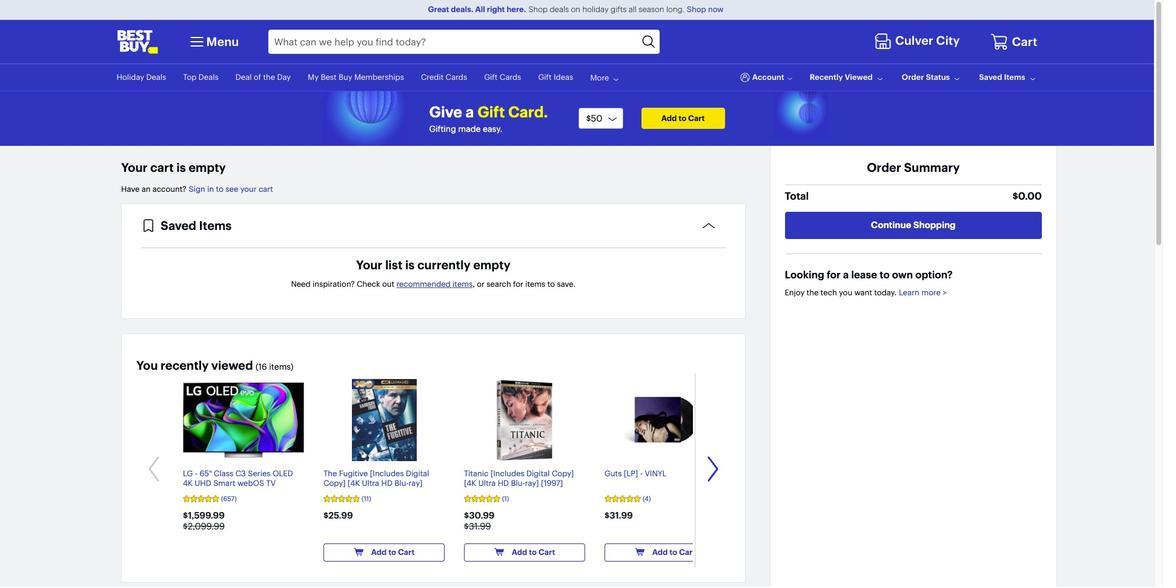 Task type: vqa. For each thing, say whether or not it's contained in the screenshot.
Advertisement element
no



Task type: describe. For each thing, give the bounding box(es) containing it.
my
[[308, 72, 319, 82]]

copy] inside the fugitive [includes digital copy] [4k ultra hd blu-ray] [1993]
[[323, 478, 346, 488]]

deal of the day link
[[235, 72, 291, 82]]

deals.
[[451, 4, 473, 14]]

own
[[892, 268, 913, 281]]

more
[[590, 73, 609, 82]]

1 vertical spatial empty
[[473, 258, 510, 273]]

best buy outlet
[[303, 81, 360, 91]]

sign in to see your cart link
[[189, 184, 273, 194]]

utility element
[[117, 64, 1037, 91]]

$25.99
[[323, 510, 353, 522]]

shopping
[[913, 220, 956, 231]]

(4)
[[643, 495, 651, 503]]

lg - 65" class c3 series oled 4k uhd smart webos tv
[[183, 469, 293, 488]]

vinyl
[[645, 469, 667, 478]]

want
[[854, 288, 872, 298]]

right
[[487, 4, 505, 14]]

fugitive
[[339, 469, 368, 478]]

give
[[429, 103, 462, 121]]

$30.99 $ 31.99
[[464, 510, 495, 532]]

account?
[[153, 184, 186, 194]]

[includes inside titanic [includes digital copy] [4k ultra hd blu-ray] [1997]
[[490, 469, 524, 478]]

best inside gift ideas yes, best buy sells that
[[133, 81, 149, 91]]

continue shopping link
[[785, 212, 1042, 239]]

yes, best buy sells that link
[[117, 81, 202, 91]]

[1993]
[[323, 488, 346, 498]]

cart icon image
[[991, 32, 1009, 51]]

buy inside gift ideas yes, best buy sells that
[[151, 81, 165, 91]]

guts [lp] - vinyl link
[[605, 379, 726, 495]]

$1,599.99
[[183, 510, 225, 522]]

save.
[[557, 279, 576, 289]]

add to cart button for the fugitive [includes digital copy] [4k ultra hd blu-ray] [1993]
[[323, 544, 445, 562]]

check
[[357, 279, 380, 289]]

items inside the "utility" element
[[1004, 72, 1025, 82]]

[1997]
[[541, 478, 563, 488]]

(4) link
[[605, 495, 716, 503]]

the fugitive [includes digital copy] [4k ultra hd blu-ray] [1993] link
[[323, 379, 445, 498]]

or
[[477, 279, 485, 289]]

1 vertical spatial saved items
[[161, 218, 232, 233]]

lg
[[183, 469, 193, 478]]

cart for the fugitive [includes digital copy] [4k ultra hd blu-ray] [1993]
[[398, 548, 415, 557]]

account button
[[740, 71, 793, 83]]

your for your cart is empty
[[121, 160, 148, 175]]

guts [lp] - vinyl
[[605, 469, 667, 478]]

tv
[[266, 478, 276, 488]]

is for currently
[[405, 258, 415, 273]]

for inside order summary element
[[827, 268, 841, 281]]

- inside "lg - 65" class c3 series oled 4k uhd smart webos tv"
[[195, 469, 198, 478]]

see
[[226, 184, 238, 194]]

gift for ideas
[[538, 72, 552, 82]]

(657) link
[[183, 495, 294, 503]]

saved items inside the "utility" element
[[979, 72, 1025, 82]]

[includes inside the fugitive [includes digital copy] [4k ultra hd blu-ray] [1993]
[[370, 469, 404, 478]]

copy] inside titanic [includes digital copy] [4k ultra hd blu-ray] [1997]
[[552, 469, 574, 478]]

$31.99
[[605, 510, 633, 522]]

gifting
[[429, 123, 456, 134]]

jude
[[269, 81, 286, 91]]

uhd
[[195, 478, 211, 488]]

day
[[277, 72, 291, 82]]

0 vertical spatial cart
[[150, 160, 174, 175]]

account
[[752, 72, 784, 82]]

recently viewed
[[810, 72, 873, 82]]

cart for titanic [includes digital copy] [4k ultra hd blu-ray] [1997]
[[539, 548, 555, 557]]

order for order status
[[902, 72, 924, 82]]

recently
[[810, 72, 843, 82]]

titanic [includes digital copy] [4k ultra hd blu-ray] [1997] image
[[495, 379, 555, 461]]

$1,599.99 $ 2,099.99
[[183, 510, 225, 532]]

digital inside titanic [includes digital copy] [4k ultra hd blu-ray] [1997]
[[526, 469, 550, 478]]

sells
[[167, 81, 184, 91]]

0 horizontal spatial saved items button
[[141, 218, 725, 248]]

order status
[[902, 72, 950, 82]]

great
[[428, 4, 449, 14]]

cards for gift cards
[[500, 72, 521, 82]]

my best buy memberships
[[308, 72, 404, 82]]

option?
[[915, 268, 953, 281]]

memberships
[[354, 72, 404, 82]]

1 vertical spatial items
[[199, 218, 232, 233]]

recommended items link
[[396, 279, 473, 289]]

tech
[[821, 288, 837, 298]]

top
[[183, 72, 197, 82]]

ultra inside titanic [includes digital copy] [4k ultra hd blu-ray] [1997]
[[478, 478, 496, 488]]

digital inside the fugitive [includes digital copy] [4k ultra hd blu-ray] [1993]
[[406, 469, 429, 478]]

you
[[839, 288, 852, 298]]

looking
[[785, 268, 824, 281]]

titanic [includes digital copy] [4k ultra hd blu-ray] [1997]
[[464, 469, 574, 488]]

in
[[207, 184, 214, 194]]

add to cart for guts [lp] - vinyl
[[652, 548, 696, 557]]

the
[[323, 469, 337, 478]]

more
[[921, 288, 941, 298]]

on
[[571, 4, 580, 14]]

search
[[487, 279, 511, 289]]

$ for $30.99
[[464, 521, 469, 532]]

to inside order summary element
[[879, 268, 890, 281]]

hd inside the fugitive [includes digital copy] [4k ultra hd blu-ray] [1993]
[[381, 478, 392, 488]]

summary
[[904, 160, 960, 175]]

Type to search. Navigate forward to hear suggestions text field
[[268, 29, 638, 54]]

gift inside give a gift card. gifting made easy.
[[477, 103, 505, 121]]

you recently viewed (16 items)
[[136, 358, 294, 373]]

deals for holiday deals
[[146, 72, 166, 82]]

saved inside the "utility" element
[[979, 72, 1002, 82]]

gift cards link
[[484, 72, 521, 82]]

1 vertical spatial cart
[[259, 184, 273, 194]]

blu- inside titanic [includes digital copy] [4k ultra hd blu-ray] [1997]
[[511, 478, 525, 488]]

lease
[[851, 268, 877, 281]]

donate to st. jude link
[[219, 81, 286, 91]]

order summary element
[[745, 146, 1057, 588]]

easy.
[[483, 123, 502, 134]]

add for the fugitive [includes digital copy] [4k ultra hd blu-ray] [1993]
[[371, 548, 387, 557]]

0 horizontal spatial empty
[[189, 160, 226, 175]]

that
[[186, 81, 202, 91]]

deals
[[550, 4, 569, 14]]

lg - 65" class c3 series oled 4k uhd smart webos tv link
[[183, 379, 304, 495]]

your for your list is currently empty
[[356, 258, 382, 273]]

(11)
[[362, 495, 371, 503]]

2,099.99
[[188, 521, 225, 532]]

st.
[[257, 81, 267, 91]]

a inside order summary element
[[843, 268, 849, 281]]

best buy outlet link
[[303, 81, 360, 91]]

here.
[[507, 4, 526, 14]]



Task type: locate. For each thing, give the bounding box(es) containing it.
saved down cart icon
[[979, 72, 1002, 82]]

1 horizontal spatial [includes
[[490, 469, 524, 478]]

best buy business
[[377, 81, 442, 91]]

hd inside titanic [includes digital copy] [4k ultra hd blu-ray] [1997]
[[498, 478, 509, 488]]

$
[[183, 521, 188, 532], [464, 521, 469, 532]]

holiday
[[117, 72, 144, 82]]

0 vertical spatial saved
[[979, 72, 1002, 82]]

gift inside gift ideas yes, best buy sells that
[[538, 72, 552, 82]]

$ down titanic
[[464, 521, 469, 532]]

ray] up the (1) link
[[525, 478, 539, 488]]

lg - 65" class c3 series oled 4k uhd smart webos tv image
[[183, 383, 304, 458]]

2 hd from the left
[[498, 478, 509, 488]]

saved items down cart icon
[[979, 72, 1025, 82]]

0 horizontal spatial ray]
[[409, 478, 422, 488]]

[4k inside titanic [includes digital copy] [4k ultra hd blu-ray] [1997]
[[464, 478, 476, 488]]

1 items from the left
[[453, 279, 473, 289]]

the fugitive [includes digital copy] [4k ultra hd blu-ray] [1993] image
[[352, 379, 416, 461]]

your
[[240, 184, 257, 194]]

1 horizontal spatial [4k
[[464, 478, 476, 488]]

order left status
[[902, 72, 924, 82]]

2 digital from the left
[[526, 469, 550, 478]]

2 deals from the left
[[199, 72, 219, 82]]

menu button
[[187, 32, 239, 51]]

shop now link
[[684, 4, 726, 14]]

you
[[136, 358, 158, 373]]

0 vertical spatial order
[[902, 72, 924, 82]]

1 horizontal spatial deals
[[199, 72, 219, 82]]

shop left now
[[687, 4, 706, 14]]

add to cart for the fugitive [includes digital copy] [4k ultra hd blu-ray] [1993]
[[371, 548, 415, 557]]

add to cart button for guts [lp] - vinyl
[[605, 544, 726, 562]]

hd up (1)
[[498, 478, 509, 488]]

gift cards
[[484, 72, 521, 82]]

is for empty
[[176, 160, 186, 175]]

all
[[629, 4, 637, 14]]

credit cards
[[421, 72, 467, 82]]

>
[[943, 288, 947, 298]]

1 $ from the left
[[183, 521, 188, 532]]

add to cart for titanic [includes digital copy] [4k ultra hd blu-ray] [1997]
[[512, 548, 555, 557]]

1 horizontal spatial -
[[640, 469, 643, 478]]

0 vertical spatial the
[[263, 72, 275, 82]]

your up check on the left top
[[356, 258, 382, 273]]

a inside give a gift card. gifting made easy.
[[466, 103, 474, 121]]

1 shop from the left
[[528, 4, 548, 14]]

0 vertical spatial your
[[121, 160, 148, 175]]

for up tech
[[827, 268, 841, 281]]

0 horizontal spatial [4k
[[348, 478, 360, 488]]

4k
[[183, 478, 193, 488]]

currently
[[417, 258, 470, 273]]

cards right credit
[[446, 72, 467, 82]]

have
[[121, 184, 139, 194]]

a up you
[[843, 268, 849, 281]]

great deals. all right here. shop deals on holiday gifts all season long. shop now
[[428, 4, 724, 14]]

0 vertical spatial saved items button
[[979, 72, 1037, 83]]

items down cart link
[[1004, 72, 1025, 82]]

copy] up $25.99
[[323, 478, 346, 488]]

1 vertical spatial order
[[867, 160, 901, 175]]

2 items from the left
[[525, 279, 545, 289]]

digital up the (1) link
[[526, 469, 550, 478]]

status
[[926, 72, 950, 82]]

0 horizontal spatial hd
[[381, 478, 392, 488]]

saved down account?
[[161, 218, 196, 233]]

the right of
[[263, 72, 275, 82]]

ray] inside the fugitive [includes digital copy] [4k ultra hd blu-ray] [1993]
[[409, 478, 422, 488]]

for right search
[[513, 279, 523, 289]]

viewed
[[211, 358, 253, 373]]

0 horizontal spatial copy]
[[323, 478, 346, 488]]

1 horizontal spatial saved items
[[979, 72, 1025, 82]]

culver city button
[[874, 30, 963, 53]]

0 horizontal spatial [includes
[[370, 469, 404, 478]]

add
[[661, 113, 677, 123], [371, 548, 387, 557], [512, 548, 527, 557], [652, 548, 668, 557]]

1 horizontal spatial saved
[[979, 72, 1002, 82]]

0 horizontal spatial -
[[195, 469, 198, 478]]

is right list
[[405, 258, 415, 273]]

top deals link
[[183, 72, 219, 82]]

1 ultra from the left
[[362, 478, 379, 488]]

enjoy the tech you want today. learn more >
[[785, 288, 947, 298]]

empty up search
[[473, 258, 510, 273]]

65"
[[200, 469, 212, 478]]

$0.00
[[1012, 189, 1042, 202]]

1 horizontal spatial a
[[843, 268, 849, 281]]

items down in
[[199, 218, 232, 233]]

1 vertical spatial saved
[[161, 218, 196, 233]]

2 - from the left
[[640, 469, 643, 478]]

gift ideas link
[[538, 72, 573, 82]]

enjoy
[[785, 288, 805, 298]]

add to cart button for titanic [includes digital copy] [4k ultra hd blu-ray] [1997]
[[464, 544, 585, 562]]

0 vertical spatial saved items
[[979, 72, 1025, 82]]

0 horizontal spatial saved items
[[161, 218, 232, 233]]

1 horizontal spatial your
[[356, 258, 382, 273]]

2 cards from the left
[[500, 72, 521, 82]]

[4k inside the fugitive [includes digital copy] [4k ultra hd blu-ray] [1993]
[[348, 478, 360, 488]]

[includes up (11) link at bottom left
[[370, 469, 404, 478]]

the fugitive [includes digital copy] [4k ultra hd blu-ray] [1993]
[[323, 469, 429, 498]]

1 deals from the left
[[146, 72, 166, 82]]

- right [lp]
[[640, 469, 643, 478]]

long.
[[666, 4, 684, 14]]

blu- up the (1) link
[[511, 478, 525, 488]]

donate to st. jude
[[219, 81, 286, 91]]

1 horizontal spatial cards
[[500, 72, 521, 82]]

ultra
[[362, 478, 379, 488], [478, 478, 496, 488]]

items
[[453, 279, 473, 289], [525, 279, 545, 289]]

0 vertical spatial is
[[176, 160, 186, 175]]

saved items button
[[979, 72, 1037, 83], [141, 218, 725, 248]]

my best buy memberships link
[[308, 72, 404, 82]]

cart for guts [lp] - vinyl
[[679, 548, 696, 557]]

2 ultra from the left
[[478, 478, 496, 488]]

1 [includes from the left
[[370, 469, 404, 478]]

0 horizontal spatial cart
[[150, 160, 174, 175]]

looking for a lease to own option?
[[785, 268, 953, 281]]

ultra up $30.99
[[478, 478, 496, 488]]

1 ray] from the left
[[409, 478, 422, 488]]

cart right your
[[259, 184, 273, 194]]

$ for $1,599.99
[[183, 521, 188, 532]]

1 horizontal spatial ultra
[[478, 478, 496, 488]]

gift left ideas at left top
[[538, 72, 552, 82]]

inspiration?
[[313, 279, 355, 289]]

(1) link
[[464, 495, 575, 503]]

continue shopping
[[871, 220, 956, 231]]

1 horizontal spatial hd
[[498, 478, 509, 488]]

2 [includes from the left
[[490, 469, 524, 478]]

0 vertical spatial items
[[1004, 72, 1025, 82]]

deal
[[235, 72, 252, 82]]

0 horizontal spatial is
[[176, 160, 186, 175]]

1 vertical spatial saved items button
[[141, 218, 725, 248]]

cart
[[1012, 34, 1037, 49], [688, 113, 705, 123], [398, 548, 415, 557], [539, 548, 555, 557], [679, 548, 696, 557]]

2 [4k from the left
[[464, 478, 476, 488]]

0 horizontal spatial blu-
[[395, 478, 409, 488]]

your cart is empty
[[121, 160, 226, 175]]

1 cards from the left
[[446, 72, 467, 82]]

add to cart
[[661, 113, 705, 123], [371, 548, 415, 557], [512, 548, 555, 557], [652, 548, 696, 557]]

add for guts [lp] - vinyl
[[652, 548, 668, 557]]

guts
[[605, 469, 622, 478]]

gift up easy.
[[477, 103, 505, 121]]

the left tech
[[807, 288, 819, 298]]

2 shop from the left
[[687, 4, 706, 14]]

gift for cards
[[484, 72, 498, 82]]

order
[[902, 72, 924, 82], [867, 160, 901, 175]]

guts [lp] - vinyl image
[[624, 379, 706, 461]]

add for titanic [includes digital copy] [4k ultra hd blu-ray] [1997]
[[512, 548, 527, 557]]

blu- inside the fugitive [includes digital copy] [4k ultra hd blu-ray] [1993]
[[395, 478, 409, 488]]

a up made
[[466, 103, 474, 121]]

items left or
[[453, 279, 473, 289]]

c3
[[235, 469, 246, 478]]

1 blu- from the left
[[395, 478, 409, 488]]

1 hd from the left
[[381, 478, 392, 488]]

$ down the 4k
[[183, 521, 188, 532]]

your list is currently empty
[[356, 258, 510, 273]]

1 digital from the left
[[406, 469, 429, 478]]

0 vertical spatial a
[[466, 103, 474, 121]]

credit
[[421, 72, 444, 82]]

for
[[827, 268, 841, 281], [513, 279, 523, 289]]

items left save.
[[525, 279, 545, 289]]

$ inside $30.99 $ 31.99
[[464, 521, 469, 532]]

[includes up (1)
[[490, 469, 524, 478]]

copy] up the (1) link
[[552, 469, 574, 478]]

2 blu- from the left
[[511, 478, 525, 488]]

1 horizontal spatial is
[[405, 258, 415, 273]]

1 horizontal spatial saved items button
[[979, 72, 1037, 83]]

2 ray] from the left
[[525, 478, 539, 488]]

0 horizontal spatial a
[[466, 103, 474, 121]]

0 horizontal spatial shop
[[528, 4, 548, 14]]

ray] up (11) link at bottom left
[[409, 478, 422, 488]]

1 horizontal spatial ray]
[[525, 478, 539, 488]]

digital
[[406, 469, 429, 478], [526, 469, 550, 478]]

smart
[[213, 478, 235, 488]]

deals left sells
[[146, 72, 166, 82]]

the inside the "utility" element
[[263, 72, 275, 82]]

recently
[[161, 358, 209, 373]]

digital up (11) link at bottom left
[[406, 469, 429, 478]]

deals for top deals
[[199, 72, 219, 82]]

gifts
[[611, 4, 627, 14]]

is up account?
[[176, 160, 186, 175]]

1 horizontal spatial for
[[827, 268, 841, 281]]

- right lg
[[195, 469, 198, 478]]

1 horizontal spatial items
[[1004, 72, 1025, 82]]

0 horizontal spatial items
[[199, 218, 232, 233]]

more button
[[590, 72, 621, 83]]

business
[[410, 81, 442, 91]]

to inside the "utility" element
[[247, 81, 255, 91]]

hd up (11) link at bottom left
[[381, 478, 392, 488]]

cards up card.
[[500, 72, 521, 82]]

all
[[475, 4, 485, 14]]

1 horizontal spatial $
[[464, 521, 469, 532]]

webos
[[237, 478, 264, 488]]

menu
[[206, 34, 239, 49]]

0 horizontal spatial cards
[[446, 72, 467, 82]]

1 horizontal spatial blu-
[[511, 478, 525, 488]]

saved items down sign
[[161, 218, 232, 233]]

saved items button down cart link
[[979, 72, 1037, 83]]

your up have
[[121, 160, 148, 175]]

shop left deals
[[528, 4, 548, 14]]

0 horizontal spatial your
[[121, 160, 148, 175]]

1 horizontal spatial shop
[[687, 4, 706, 14]]

0 horizontal spatial items
[[453, 279, 473, 289]]

[lp]
[[624, 469, 638, 478]]

0 horizontal spatial for
[[513, 279, 523, 289]]

2 $ from the left
[[464, 521, 469, 532]]

0 horizontal spatial digital
[[406, 469, 429, 478]]

1 horizontal spatial copy]
[[552, 469, 574, 478]]

gift up give a gift card. gifting made easy.
[[484, 72, 498, 82]]

$ inside $1,599.99 $ 2,099.99
[[183, 521, 188, 532]]

0 horizontal spatial deals
[[146, 72, 166, 82]]

ray] inside titanic [includes digital copy] [4k ultra hd blu-ray] [1997]
[[525, 478, 539, 488]]

deals right top
[[199, 72, 219, 82]]

cards
[[446, 72, 467, 82], [500, 72, 521, 82]]

blu- up (11) link at bottom left
[[395, 478, 409, 488]]

bestbuy.com image
[[117, 29, 158, 54]]

cart up account?
[[150, 160, 174, 175]]

items)
[[269, 361, 294, 372]]

culver city
[[895, 33, 960, 48]]

0 horizontal spatial order
[[867, 160, 901, 175]]

order inside dropdown button
[[902, 72, 924, 82]]

give a gift card. gifting made easy.
[[429, 103, 548, 134]]

your
[[121, 160, 148, 175], [356, 258, 382, 273]]

1 [4k from the left
[[348, 478, 360, 488]]

the
[[263, 72, 275, 82], [807, 288, 819, 298]]

holiday
[[582, 4, 609, 14]]

1 vertical spatial your
[[356, 258, 382, 273]]

add to cart button
[[641, 108, 725, 129], [323, 544, 445, 562], [464, 544, 585, 562], [605, 544, 726, 562]]

continue
[[871, 220, 911, 231]]

0 horizontal spatial $
[[183, 521, 188, 532]]

0 vertical spatial empty
[[189, 160, 226, 175]]

[4k up $30.99
[[464, 478, 476, 488]]

empty up in
[[189, 160, 226, 175]]

1 horizontal spatial items
[[525, 279, 545, 289]]

cart link
[[991, 32, 1037, 51]]

$30.99
[[464, 510, 495, 522]]

outlet
[[337, 81, 360, 91]]

1 horizontal spatial empty
[[473, 258, 510, 273]]

1 vertical spatial the
[[807, 288, 819, 298]]

1 horizontal spatial the
[[807, 288, 819, 298]]

0 horizontal spatial saved
[[161, 218, 196, 233]]

1 vertical spatial a
[[843, 268, 849, 281]]

cards for credit cards
[[446, 72, 467, 82]]

ultra inside the fugitive [includes digital copy] [4k ultra hd blu-ray] [1993]
[[362, 478, 379, 488]]

1 horizontal spatial order
[[902, 72, 924, 82]]

buy
[[339, 72, 352, 82], [151, 81, 165, 91], [321, 81, 335, 91], [395, 81, 408, 91]]

1 - from the left
[[195, 469, 198, 478]]

1 horizontal spatial cart
[[259, 184, 273, 194]]

deal of the day
[[235, 72, 291, 82]]

titanic [includes digital copy] [4k ultra hd blu-ray] [1997] link
[[464, 379, 585, 495]]

order left summary on the top right
[[867, 160, 901, 175]]

1 horizontal spatial digital
[[526, 469, 550, 478]]

31.99
[[469, 521, 491, 532]]

ultra up (11) in the bottom of the page
[[362, 478, 379, 488]]

blu-
[[395, 478, 409, 488], [511, 478, 525, 488]]

order for order summary
[[867, 160, 901, 175]]

gift ideas yes, best buy sells that
[[117, 72, 573, 91]]

0 horizontal spatial the
[[263, 72, 275, 82]]

the inside order summary element
[[807, 288, 819, 298]]

saved items button up your list is currently empty on the left top of the page
[[141, 218, 725, 248]]

1 vertical spatial is
[[405, 258, 415, 273]]

[4k right [1993]
[[348, 478, 360, 488]]

donate
[[219, 81, 245, 91]]

0 horizontal spatial ultra
[[362, 478, 379, 488]]



